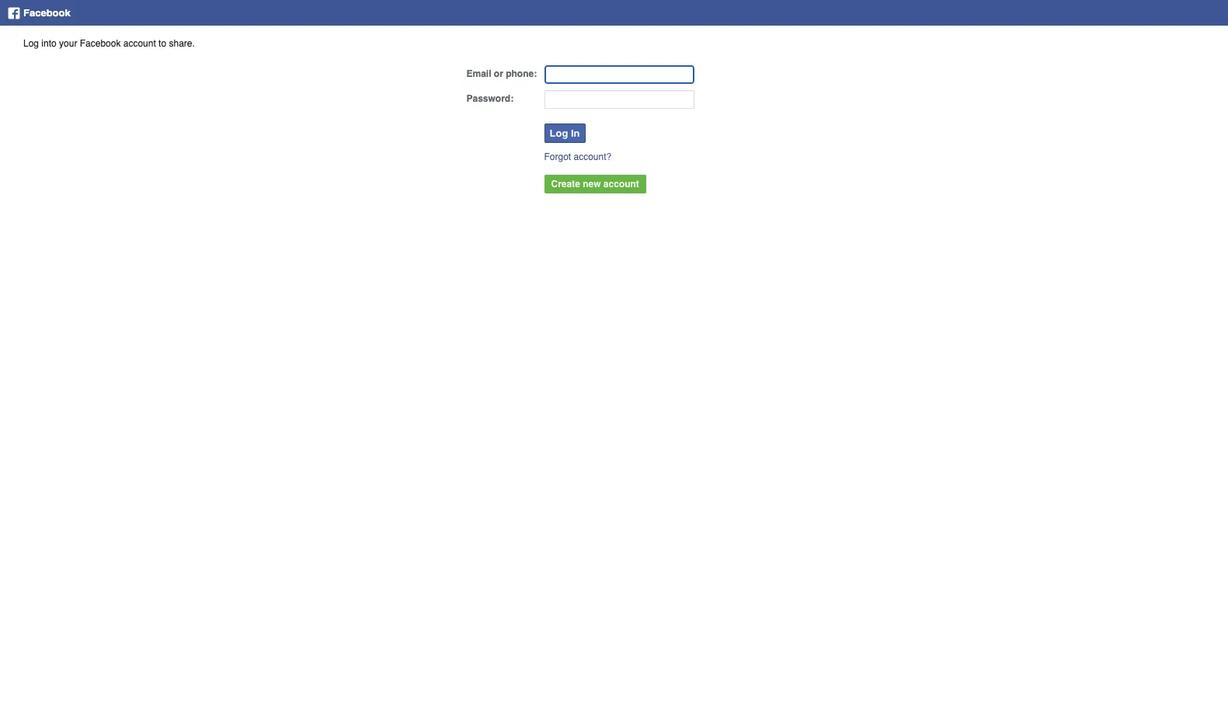Task type: describe. For each thing, give the bounding box(es) containing it.
forgot account?
[[544, 152, 612, 163]]

log
[[23, 38, 39, 49]]

or
[[494, 69, 503, 80]]

new
[[583, 179, 601, 190]]

email or phone:
[[467, 69, 537, 80]]

phone:
[[506, 69, 537, 80]]

1 horizontal spatial facebook
[[80, 38, 121, 49]]

your
[[59, 38, 77, 49]]

create new account
[[551, 179, 639, 190]]

account inside button
[[604, 179, 639, 190]]

password:
[[467, 94, 514, 105]]

create new account button
[[544, 175, 646, 194]]

to
[[159, 38, 166, 49]]



Task type: locate. For each thing, give the bounding box(es) containing it.
None password field
[[544, 91, 694, 109]]

account left to
[[123, 38, 156, 49]]

create
[[551, 179, 580, 190]]

None submit
[[550, 126, 580, 141]]

0 vertical spatial facebook
[[23, 7, 70, 19]]

account?
[[574, 152, 612, 163]]

email
[[467, 69, 492, 80]]

share.
[[169, 38, 195, 49]]

0 vertical spatial account
[[123, 38, 156, 49]]

0 horizontal spatial facebook
[[23, 7, 70, 19]]

facebook right your
[[80, 38, 121, 49]]

facebook up into
[[23, 7, 70, 19]]

0 horizontal spatial account
[[123, 38, 156, 49]]

forgot
[[544, 152, 571, 163]]

account
[[123, 38, 156, 49], [604, 179, 639, 190]]

1 vertical spatial facebook
[[80, 38, 121, 49]]

None text field
[[544, 66, 694, 84]]

account right new
[[604, 179, 639, 190]]

1 horizontal spatial account
[[604, 179, 639, 190]]

log into your facebook account to share.
[[23, 38, 195, 49]]

facebook
[[23, 7, 70, 19], [80, 38, 121, 49]]

1 vertical spatial account
[[604, 179, 639, 190]]

into
[[41, 38, 56, 49]]

forgot account? link
[[544, 152, 612, 163]]



